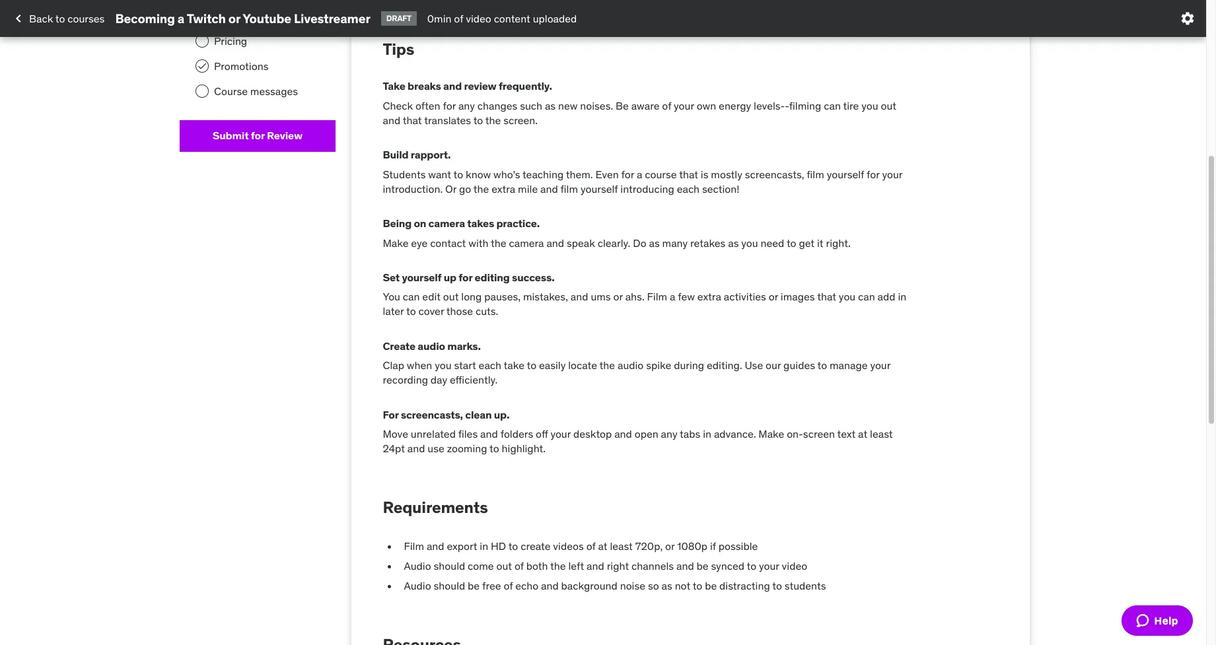 Task type: locate. For each thing, give the bounding box(es) containing it.
that left is on the top of the page
[[679, 167, 698, 181]]

make inside for screencasts, clean up. move unrelated files and folders off your desktop and open any tabs in advance. make on-screen text at least 24pt and use zooming to highlight.
[[759, 427, 784, 441]]

to inside for screencasts, clean up. move unrelated files and folders off your desktop and open any tabs in advance. make on-screen text at least 24pt and use zooming to highlight.
[[490, 442, 499, 455]]

1 vertical spatial extra
[[697, 290, 721, 303]]

screencasts, right mostly
[[745, 167, 804, 181]]

2 vertical spatial that
[[817, 290, 836, 303]]

2 vertical spatial in
[[480, 539, 488, 553]]

to
[[55, 12, 65, 25], [473, 114, 483, 127], [454, 167, 463, 181], [787, 236, 796, 249], [406, 305, 416, 318], [527, 359, 536, 372], [817, 359, 827, 372], [490, 442, 499, 455], [508, 539, 518, 553], [747, 559, 756, 573], [693, 580, 702, 593], [772, 580, 782, 593]]

course
[[214, 9, 248, 22], [214, 85, 248, 98]]

2 horizontal spatial a
[[670, 290, 675, 303]]

incomplete image up completed 'element'
[[196, 9, 209, 22]]

720p,
[[635, 539, 663, 553]]

1 horizontal spatial film
[[647, 290, 667, 303]]

0 vertical spatial extra
[[492, 182, 515, 195]]

0 vertical spatial yourself
[[827, 167, 864, 181]]

2 vertical spatial a
[[670, 290, 675, 303]]

any
[[458, 99, 475, 112], [661, 427, 677, 441]]

0 vertical spatial least
[[870, 427, 893, 441]]

takes
[[467, 217, 494, 230]]

do
[[633, 236, 646, 249]]

0 vertical spatial make
[[383, 236, 409, 249]]

at inside for screencasts, clean up. move unrelated files and folders off your desktop and open any tabs in advance. make on-screen text at least 24pt and use zooming to highlight.
[[858, 427, 867, 441]]

cuts.
[[476, 305, 498, 318]]

0 horizontal spatial film
[[561, 182, 578, 195]]

0 vertical spatial film
[[807, 167, 824, 181]]

at right text at the bottom of page
[[858, 427, 867, 441]]

course up 'pricing' at the top
[[214, 9, 248, 22]]

speak
[[567, 236, 595, 249]]

the down know
[[473, 182, 489, 195]]

24pt
[[383, 442, 405, 455]]

be
[[616, 99, 629, 112]]

0 vertical spatial screencasts,
[[745, 167, 804, 181]]

a left twitch
[[178, 10, 184, 26]]

make left on-
[[759, 427, 784, 441]]

new
[[558, 99, 578, 112]]

1 incomplete image from the top
[[196, 9, 209, 22]]

efficiently.
[[450, 374, 498, 387]]

or
[[445, 182, 457, 195]]

0 vertical spatial at
[[858, 427, 867, 441]]

to left get
[[787, 236, 796, 249]]

0 vertical spatial out
[[881, 99, 896, 112]]

0 vertical spatial a
[[178, 10, 184, 26]]

or
[[228, 10, 240, 26], [613, 290, 623, 303], [769, 290, 778, 303], [665, 539, 675, 553]]

uploaded
[[533, 12, 577, 25]]

1 horizontal spatial any
[[661, 427, 677, 441]]

0 vertical spatial incomplete image
[[196, 9, 209, 22]]

to down changes
[[473, 114, 483, 127]]

video left content at the left of the page
[[466, 12, 491, 25]]

1 vertical spatial a
[[637, 167, 642, 181]]

and inside the being on camera takes practice. make eye contact with the camera and speak clearly. do as many retakes as you need to get it right.
[[547, 236, 564, 249]]

incomplete image inside course landing page link
[[196, 9, 209, 22]]

set
[[383, 271, 400, 284]]

edit
[[422, 290, 441, 303]]

least up the right
[[610, 539, 633, 553]]

as right 'so'
[[662, 580, 672, 593]]

2 audio from the top
[[404, 580, 431, 593]]

audio for audio should be free of echo and background noise so as not to be distracting to students
[[404, 580, 431, 593]]

translates
[[424, 114, 471, 127]]

come
[[468, 559, 494, 573]]

make down being
[[383, 236, 409, 249]]

extra down who's
[[492, 182, 515, 195]]

as
[[545, 99, 556, 112], [649, 236, 660, 249], [728, 236, 739, 249], [662, 580, 672, 593]]

1 vertical spatial audio
[[404, 580, 431, 593]]

2 horizontal spatial can
[[858, 290, 875, 303]]

any inside for screencasts, clean up. move unrelated files and folders off your desktop and open any tabs in advance. make on-screen text at least 24pt and use zooming to highlight.
[[661, 427, 677, 441]]

film
[[647, 290, 667, 303], [404, 539, 424, 553]]

and down teaching
[[540, 182, 558, 195]]

1 should from the top
[[434, 559, 465, 573]]

the right with
[[491, 236, 506, 249]]

in right add on the right of the page
[[898, 290, 906, 303]]

a
[[178, 10, 184, 26], [637, 167, 642, 181], [670, 290, 675, 303]]

film inside set yourself up for editing success. you can edit out long pauses, mistakes, and ums or ahs. film a few extra activities or images that you can add in later to cover those cuts.
[[647, 290, 667, 303]]

and left the ums
[[571, 290, 588, 303]]

to up distracting on the right bottom
[[747, 559, 756, 573]]

1 horizontal spatial each
[[677, 182, 700, 195]]

need
[[761, 236, 784, 249]]

if
[[710, 539, 716, 553]]

each
[[677, 182, 700, 195], [479, 359, 501, 372]]

as inside the take breaks and review frequently. check often for any changes such as new noises. be aware of your own energy levels--filming can tire you out and that translates to the screen.
[[545, 99, 556, 112]]

each up efficiently.
[[479, 359, 501, 372]]

0 horizontal spatial out
[[443, 290, 459, 303]]

1 vertical spatial make
[[759, 427, 784, 441]]

1 vertical spatial any
[[661, 427, 677, 441]]

many
[[662, 236, 688, 249]]

1 vertical spatial yourself
[[581, 182, 618, 195]]

1 vertical spatial each
[[479, 359, 501, 372]]

film down requirements at bottom
[[404, 539, 424, 553]]

1 vertical spatial screencasts,
[[401, 408, 463, 421]]

0 vertical spatial film
[[647, 290, 667, 303]]

locate
[[568, 359, 597, 372]]

1 horizontal spatial film
[[807, 167, 824, 181]]

1 vertical spatial should
[[434, 580, 465, 593]]

0min
[[427, 12, 452, 25]]

that inside the take breaks and review frequently. check often for any changes such as new noises. be aware of your own energy levels--filming can tire you out and that translates to the screen.
[[403, 114, 422, 127]]

screencasts, up the unrelated
[[401, 408, 463, 421]]

you inside the being on camera takes practice. make eye contact with the camera and speak clearly. do as many retakes as you need to get it right.
[[741, 236, 758, 249]]

courses
[[68, 12, 105, 25]]

the inside the being on camera takes practice. make eye contact with the camera and speak clearly. do as many retakes as you need to get it right.
[[491, 236, 506, 249]]

0 vertical spatial video
[[466, 12, 491, 25]]

film
[[807, 167, 824, 181], [561, 182, 578, 195]]

2 horizontal spatial yourself
[[827, 167, 864, 181]]

submit for review button
[[180, 120, 335, 152]]

mile
[[518, 182, 538, 195]]

0 horizontal spatial yourself
[[402, 271, 441, 284]]

your
[[674, 99, 694, 112], [882, 167, 902, 181], [870, 359, 891, 372], [551, 427, 571, 441], [759, 559, 779, 573]]

0 vertical spatial course
[[214, 9, 248, 22]]

add
[[878, 290, 895, 303]]

0 vertical spatial audio
[[404, 559, 431, 573]]

that down check
[[403, 114, 422, 127]]

0 vertical spatial that
[[403, 114, 422, 127]]

1 horizontal spatial extra
[[697, 290, 721, 303]]

1 horizontal spatial screencasts,
[[745, 167, 804, 181]]

1 horizontal spatial a
[[637, 167, 642, 181]]

to inside build rapport. students want to know who's teaching them. even for a course that is mostly screencasts, film yourself for your introduction. or go the extra mile and film yourself introducing each section!
[[454, 167, 463, 181]]

students
[[785, 580, 826, 593]]

at up audio should come out of both the left and right channels and be synced to your video
[[598, 539, 607, 553]]

use
[[745, 359, 763, 372]]

and inside set yourself up for editing success. you can edit out long pauses, mistakes, and ums or ahs. film a few extra activities or images that you can add in later to cover those cuts.
[[571, 290, 588, 303]]

course down promotions
[[214, 85, 248, 98]]

can inside the take breaks and review frequently. check often for any changes such as new noises. be aware of your own energy levels--filming can tire you out and that translates to the screen.
[[824, 99, 841, 112]]

you up day
[[435, 359, 452, 372]]

medium image
[[11, 11, 26, 26]]

any left the tabs
[[661, 427, 677, 441]]

you inside the take breaks and review frequently. check often for any changes such as new noises. be aware of your own energy levels--filming can tire you out and that translates to the screen.
[[862, 99, 878, 112]]

out down hd
[[496, 559, 512, 573]]

incomplete image down twitch
[[196, 34, 209, 47]]

1 vertical spatial least
[[610, 539, 633, 553]]

you inside create audio marks. clap when you start each take to easily locate the audio spike during editing. use our guides to manage your recording day efficiently.
[[435, 359, 452, 372]]

synced
[[711, 559, 744, 573]]

a up introducing
[[637, 167, 642, 181]]

mistakes,
[[523, 290, 568, 303]]

camera up the contact
[[428, 217, 465, 230]]

incomplete image inside "pricing" link
[[196, 34, 209, 47]]

make
[[383, 236, 409, 249], [759, 427, 784, 441]]

review
[[464, 80, 496, 93]]

introduction.
[[383, 182, 443, 195]]

1 horizontal spatial yourself
[[581, 182, 618, 195]]

course landing page
[[214, 9, 311, 22]]

1 audio from the top
[[404, 559, 431, 573]]

not
[[675, 580, 690, 593]]

for
[[443, 99, 456, 112], [251, 129, 265, 142], [621, 167, 634, 181], [867, 167, 880, 181], [459, 271, 472, 284]]

0 horizontal spatial in
[[480, 539, 488, 553]]

1 horizontal spatial that
[[679, 167, 698, 181]]

least right text at the bottom of page
[[870, 427, 893, 441]]

0 horizontal spatial video
[[466, 12, 491, 25]]

take breaks and review frequently. check often for any changes such as new noises. be aware of your own energy levels--filming can tire you out and that translates to the screen.
[[383, 80, 896, 127]]

and left open
[[614, 427, 632, 441]]

promotions link
[[180, 54, 335, 79]]

during
[[674, 359, 704, 372]]

course messages
[[214, 85, 298, 98]]

the right locate
[[600, 359, 615, 372]]

out up those
[[443, 290, 459, 303]]

0 vertical spatial any
[[458, 99, 475, 112]]

as left 'new' on the left top
[[545, 99, 556, 112]]

becoming a twitch or youtube livestreamer
[[115, 10, 370, 26]]

0 horizontal spatial can
[[403, 290, 420, 303]]

0 horizontal spatial that
[[403, 114, 422, 127]]

audio left spike
[[618, 359, 644, 372]]

the down changes
[[485, 114, 501, 127]]

0 horizontal spatial each
[[479, 359, 501, 372]]

of right the aware
[[662, 99, 671, 112]]

completed element
[[196, 60, 209, 73]]

long
[[461, 290, 482, 303]]

2 horizontal spatial that
[[817, 290, 836, 303]]

and left export
[[427, 539, 444, 553]]

content
[[494, 12, 530, 25]]

0 vertical spatial should
[[434, 559, 465, 573]]

a inside set yourself up for editing success. you can edit out long pauses, mistakes, and ums or ahs. film a few extra activities or images that you can add in later to cover those cuts.
[[670, 290, 675, 303]]

in right the tabs
[[703, 427, 711, 441]]

1 horizontal spatial can
[[824, 99, 841, 112]]

you left need
[[741, 236, 758, 249]]

1 horizontal spatial in
[[703, 427, 711, 441]]

energy
[[719, 99, 751, 112]]

create
[[521, 539, 551, 553]]

a left few
[[670, 290, 675, 303]]

audio should be free of echo and background noise so as not to be distracting to students
[[404, 580, 826, 593]]

incomplete image for course landing page
[[196, 9, 209, 22]]

-
[[785, 99, 789, 112]]

1 vertical spatial course
[[214, 85, 248, 98]]

should for be
[[434, 580, 465, 593]]

them.
[[566, 167, 593, 181]]

2 horizontal spatial in
[[898, 290, 906, 303]]

in inside for screencasts, clean up. move unrelated files and folders off your desktop and open any tabs in advance. make on-screen text at least 24pt and use zooming to highlight.
[[703, 427, 711, 441]]

to right the later
[[406, 305, 416, 318]]

in left hd
[[480, 539, 488, 553]]

1 horizontal spatial make
[[759, 427, 784, 441]]

0 vertical spatial camera
[[428, 217, 465, 230]]

each left section!
[[677, 182, 700, 195]]

0 horizontal spatial film
[[404, 539, 424, 553]]

camera down practice.
[[509, 236, 544, 249]]

0 horizontal spatial extra
[[492, 182, 515, 195]]

for inside the take breaks and review frequently. check often for any changes such as new noises. be aware of your own energy levels--filming can tire you out and that translates to the screen.
[[443, 99, 456, 112]]

0 horizontal spatial audio
[[418, 339, 445, 353]]

0 horizontal spatial screencasts,
[[401, 408, 463, 421]]

0 vertical spatial in
[[898, 290, 906, 303]]

can left add on the right of the page
[[858, 290, 875, 303]]

can right you
[[403, 290, 420, 303]]

to up "go"
[[454, 167, 463, 181]]

who's
[[494, 167, 520, 181]]

landing
[[250, 9, 285, 22]]

tips
[[383, 39, 414, 59]]

2 incomplete image from the top
[[196, 34, 209, 47]]

build rapport. students want to know who's teaching them. even for a course that is mostly screencasts, film yourself for your introduction. or go the extra mile and film yourself introducing each section!
[[383, 148, 902, 195]]

0 vertical spatial each
[[677, 182, 700, 195]]

out right "tire"
[[881, 99, 896, 112]]

up
[[444, 271, 456, 284]]

2 vertical spatial yourself
[[402, 271, 441, 284]]

1 horizontal spatial least
[[870, 427, 893, 441]]

1 vertical spatial in
[[703, 427, 711, 441]]

1 horizontal spatial out
[[496, 559, 512, 573]]

clap
[[383, 359, 404, 372]]

1 vertical spatial film
[[561, 182, 578, 195]]

1 vertical spatial audio
[[618, 359, 644, 372]]

2 horizontal spatial out
[[881, 99, 896, 112]]

1 horizontal spatial video
[[782, 559, 807, 573]]

course inside "link"
[[214, 85, 248, 98]]

both
[[526, 559, 548, 573]]

1 course from the top
[[214, 9, 248, 22]]

1 vertical spatial out
[[443, 290, 459, 303]]

1 vertical spatial camera
[[509, 236, 544, 249]]

extra right few
[[697, 290, 721, 303]]

1 vertical spatial film
[[404, 539, 424, 553]]

easily
[[539, 359, 566, 372]]

1 vertical spatial that
[[679, 167, 698, 181]]

to right the zooming
[[490, 442, 499, 455]]

you inside set yourself up for editing success. you can edit out long pauses, mistakes, and ums or ahs. film a few extra activities or images that you can add in later to cover those cuts.
[[839, 290, 856, 303]]

any down review
[[458, 99, 475, 112]]

introducing
[[620, 182, 674, 195]]

0 horizontal spatial least
[[610, 539, 633, 553]]

0 horizontal spatial make
[[383, 236, 409, 249]]

mostly
[[711, 167, 742, 181]]

you left add on the right of the page
[[839, 290, 856, 303]]

zooming
[[447, 442, 487, 455]]

film right ahs.
[[647, 290, 667, 303]]

extra
[[492, 182, 515, 195], [697, 290, 721, 303]]

0 horizontal spatial at
[[598, 539, 607, 553]]

distracting
[[719, 580, 770, 593]]

the left left
[[550, 559, 566, 573]]

and left the 'speak'
[[547, 236, 564, 249]]

0 horizontal spatial any
[[458, 99, 475, 112]]

2 should from the top
[[434, 580, 465, 593]]

1 horizontal spatial at
[[858, 427, 867, 441]]

open
[[635, 427, 658, 441]]

or up 'pricing' at the top
[[228, 10, 240, 26]]

is
[[701, 167, 708, 181]]

unrelated
[[411, 427, 456, 441]]

0 horizontal spatial camera
[[428, 217, 465, 230]]

make inside the being on camera takes practice. make eye contact with the camera and speak clearly. do as many retakes as you need to get it right.
[[383, 236, 409, 249]]

right
[[607, 559, 629, 573]]

contact
[[430, 236, 466, 249]]

and down check
[[383, 114, 400, 127]]

and right echo
[[541, 580, 559, 593]]

course for course messages
[[214, 85, 248, 98]]

video
[[466, 12, 491, 25], [782, 559, 807, 573]]

course
[[645, 167, 677, 181]]

to inside set yourself up for editing success. you can edit out long pauses, mistakes, and ums or ahs. film a few extra activities or images that you can add in later to cover those cuts.
[[406, 305, 416, 318]]

1 vertical spatial incomplete image
[[196, 34, 209, 47]]

video up students
[[782, 559, 807, 573]]

2 course from the top
[[214, 85, 248, 98]]

be down synced
[[705, 580, 717, 593]]

the inside create audio marks. clap when you start each take to easily locate the audio spike during editing. use our guides to manage your recording day efficiently.
[[600, 359, 615, 372]]

incomplete image
[[196, 9, 209, 22], [196, 34, 209, 47]]

that right "images"
[[817, 290, 836, 303]]

0 horizontal spatial a
[[178, 10, 184, 26]]

should
[[434, 559, 465, 573], [434, 580, 465, 593]]

tabs
[[680, 427, 700, 441]]

our
[[766, 359, 781, 372]]

you right "tire"
[[862, 99, 878, 112]]

background
[[561, 580, 618, 593]]

audio up when
[[418, 339, 445, 353]]

can left "tire"
[[824, 99, 841, 112]]

to right hd
[[508, 539, 518, 553]]



Task type: describe. For each thing, give the bounding box(es) containing it.
for screencasts, clean up. move unrelated files and folders off your desktop and open any tabs in advance. make on-screen text at least 24pt and use zooming to highlight.
[[383, 408, 893, 455]]

to inside the take breaks and review frequently. check often for any changes such as new noises. be aware of your own energy levels--filming can tire you out and that translates to the screen.
[[473, 114, 483, 127]]

as right do
[[649, 236, 660, 249]]

pauses,
[[484, 290, 521, 303]]

be down the 1080p
[[697, 559, 709, 573]]

create
[[383, 339, 415, 353]]

go
[[459, 182, 471, 195]]

often
[[415, 99, 440, 112]]

twitch
[[187, 10, 226, 26]]

up.
[[494, 408, 510, 421]]

extra inside set yourself up for editing success. you can edit out long pauses, mistakes, and ums or ahs. film a few extra activities or images that you can add in later to cover those cuts.
[[697, 290, 721, 303]]

export
[[447, 539, 477, 553]]

own
[[697, 99, 716, 112]]

or right 720p, at the bottom right of the page
[[665, 539, 675, 553]]

submit
[[212, 129, 249, 142]]

should for come
[[434, 559, 465, 573]]

students
[[383, 167, 426, 181]]

out inside the take breaks and review frequently. check often for any changes such as new noises. be aware of your own energy levels--filming can tire you out and that translates to the screen.
[[881, 99, 896, 112]]

each inside build rapport. students want to know who's teaching them. even for a course that is mostly screencasts, film yourself for your introduction. or go the extra mile and film yourself introducing each section!
[[677, 182, 700, 195]]

2 vertical spatial out
[[496, 559, 512, 573]]

editing
[[475, 271, 510, 284]]

film and export in hd to create videos of at least 720p, or 1080p if possible
[[404, 539, 758, 553]]

with
[[468, 236, 489, 249]]

editing.
[[707, 359, 742, 372]]

and inside build rapport. students want to know who's teaching them. even for a course that is mostly screencasts, film yourself for your introduction. or go the extra mile and film yourself introducing each section!
[[540, 182, 558, 195]]

to inside the being on camera takes practice. make eye contact with the camera and speak clearly. do as many retakes as you need to get it right.
[[787, 236, 796, 249]]

text
[[837, 427, 856, 441]]

ahs.
[[625, 290, 645, 303]]

section!
[[702, 182, 740, 195]]

build
[[383, 148, 409, 161]]

any inside the take breaks and review frequently. check often for any changes such as new noises. be aware of your own energy levels--filming can tire you out and that translates to the screen.
[[458, 99, 475, 112]]

incomplete image
[[196, 85, 209, 98]]

on-
[[787, 427, 803, 441]]

eye
[[411, 236, 428, 249]]

cover
[[418, 305, 444, 318]]

day
[[431, 374, 447, 387]]

to right back
[[55, 12, 65, 25]]

practice.
[[496, 217, 540, 230]]

each inside create audio marks. clap when you start each take to easily locate the audio spike during editing. use our guides to manage your recording day efficiently.
[[479, 359, 501, 372]]

messages
[[250, 85, 298, 98]]

and left the use
[[407, 442, 425, 455]]

possible
[[719, 539, 758, 553]]

off
[[536, 427, 548, 441]]

or left "images"
[[769, 290, 778, 303]]

breaks
[[408, 80, 441, 93]]

promotions
[[214, 60, 269, 73]]

course for course landing page
[[214, 9, 248, 22]]

advance.
[[714, 427, 756, 441]]

1 vertical spatial video
[[782, 559, 807, 573]]

1 horizontal spatial audio
[[618, 359, 644, 372]]

noises.
[[580, 99, 613, 112]]

take
[[504, 359, 524, 372]]

for inside submit for review button
[[251, 129, 265, 142]]

it
[[817, 236, 823, 249]]

screen
[[803, 427, 835, 441]]

of inside the take breaks and review frequently. check often for any changes such as new noises. be aware of your own energy levels--filming can tire you out and that translates to the screen.
[[662, 99, 671, 112]]

1080p
[[677, 539, 708, 553]]

0 vertical spatial audio
[[418, 339, 445, 353]]

your inside for screencasts, clean up. move unrelated files and folders off your desktop and open any tabs in advance. make on-screen text at least 24pt and use zooming to highlight.
[[551, 427, 571, 441]]

tire
[[843, 99, 859, 112]]

clearly.
[[598, 236, 630, 249]]

completed image
[[197, 61, 207, 71]]

left
[[568, 559, 584, 573]]

yourself inside set yourself up for editing success. you can edit out long pauses, mistakes, and ums or ahs. film a few extra activities or images that you can add in later to cover those cuts.
[[402, 271, 441, 284]]

free
[[482, 580, 501, 593]]

in inside set yourself up for editing success. you can edit out long pauses, mistakes, and ums or ahs. film a few extra activities or images that you can add in later to cover those cuts.
[[898, 290, 906, 303]]

screencasts, inside build rapport. students want to know who's teaching them. even for a course that is mostly screencasts, film yourself for your introduction. or go the extra mile and film yourself introducing each section!
[[745, 167, 804, 181]]

folders
[[500, 427, 533, 441]]

be left free
[[468, 580, 480, 593]]

use
[[428, 442, 444, 455]]

1 vertical spatial at
[[598, 539, 607, 553]]

that inside build rapport. students want to know who's teaching them. even for a course that is mostly screencasts, film yourself for your introduction. or go the extra mile and film yourself introducing each section!
[[679, 167, 698, 181]]

teaching
[[523, 167, 564, 181]]

incomplete image for pricing
[[196, 34, 209, 47]]

and up the 'not'
[[676, 559, 694, 573]]

to right guides
[[817, 359, 827, 372]]

for inside set yourself up for editing success. you can edit out long pauses, mistakes, and ums or ahs. film a few extra activities or images that you can add in later to cover those cuts.
[[459, 271, 472, 284]]

of right free
[[504, 580, 513, 593]]

course settings image
[[1180, 11, 1196, 26]]

back to courses link
[[11, 7, 105, 30]]

1 horizontal spatial camera
[[509, 236, 544, 249]]

back to courses
[[29, 12, 105, 25]]

out inside set yourself up for editing success. you can edit out long pauses, mistakes, and ums or ahs. film a few extra activities or images that you can add in later to cover those cuts.
[[443, 290, 459, 303]]

of right 0min
[[454, 12, 463, 25]]

your inside the take breaks and review frequently. check often for any changes such as new noises. be aware of your own energy levels--filming can tire you out and that translates to the screen.
[[674, 99, 694, 112]]

the inside the take breaks and review frequently. check often for any changes such as new noises. be aware of your own energy levels--filming can tire you out and that translates to the screen.
[[485, 114, 501, 127]]

course landing page link
[[180, 3, 335, 28]]

screen.
[[504, 114, 538, 127]]

clean
[[465, 408, 492, 421]]

the inside build rapport. students want to know who's teaching them. even for a course that is mostly screencasts, film yourself for your introduction. or go the extra mile and film yourself introducing each section!
[[473, 182, 489, 195]]

of left both
[[515, 559, 524, 573]]

as right retakes
[[728, 236, 739, 249]]

and right files
[[480, 427, 498, 441]]

changes
[[477, 99, 517, 112]]

get
[[799, 236, 815, 249]]

to left students
[[772, 580, 782, 593]]

that inside set yourself up for editing success. you can edit out long pauses, mistakes, and ums or ahs. film a few extra activities or images that you can add in later to cover those cuts.
[[817, 290, 836, 303]]

screencasts, inside for screencasts, clean up. move unrelated files and folders off your desktop and open any tabs in advance. make on-screen text at least 24pt and use zooming to highlight.
[[401, 408, 463, 421]]

spike
[[646, 359, 671, 372]]

for
[[383, 408, 399, 421]]

requirements
[[383, 497, 488, 518]]

least inside for screencasts, clean up. move unrelated files and folders off your desktop and open any tabs in advance. make on-screen text at least 24pt and use zooming to highlight.
[[870, 427, 893, 441]]

such
[[520, 99, 542, 112]]

manage
[[830, 359, 868, 372]]

and left review
[[443, 80, 462, 93]]

or left ahs.
[[613, 290, 623, 303]]

rapport.
[[411, 148, 451, 161]]

being
[[383, 217, 412, 230]]

page
[[288, 9, 311, 22]]

frequently.
[[499, 80, 552, 93]]

files
[[458, 427, 478, 441]]

few
[[678, 290, 695, 303]]

set yourself up for editing success. you can edit out long pauses, mistakes, and ums or ahs. film a few extra activities or images that you can add in later to cover those cuts.
[[383, 271, 906, 318]]

to right the 'not'
[[693, 580, 702, 593]]

pricing
[[214, 34, 247, 47]]

pricing link
[[180, 28, 335, 54]]

to right the 'take'
[[527, 359, 536, 372]]

livestreamer
[[294, 10, 370, 26]]

a inside build rapport. students want to know who's teaching them. even for a course that is mostly screencasts, film yourself for your introduction. or go the extra mile and film yourself introducing each section!
[[637, 167, 642, 181]]

your inside create audio marks. clap when you start each take to easily locate the audio spike during editing. use our guides to manage your recording day efficiently.
[[870, 359, 891, 372]]

of right 'videos'
[[586, 539, 596, 553]]

start
[[454, 359, 476, 372]]

retakes
[[690, 236, 726, 249]]

extra inside build rapport. students want to know who's teaching them. even for a course that is mostly screencasts, film yourself for your introduction. or go the extra mile and film yourself introducing each section!
[[492, 182, 515, 195]]

those
[[446, 305, 473, 318]]

you
[[383, 290, 400, 303]]

check
[[383, 99, 413, 112]]

your inside build rapport. students want to know who's teaching them. even for a course that is mostly screencasts, film yourself for your introduction. or go the extra mile and film yourself introducing each section!
[[882, 167, 902, 181]]

and right left
[[587, 559, 604, 573]]

create audio marks. clap when you start each take to easily locate the audio spike during editing. use our guides to manage your recording day efficiently.
[[383, 339, 891, 387]]

audio for audio should come out of both the left and right channels and be synced to your video
[[404, 559, 431, 573]]

know
[[466, 167, 491, 181]]



Task type: vqa. For each thing, say whether or not it's contained in the screenshot.
Incomplete image within 'Course messages' link
yes



